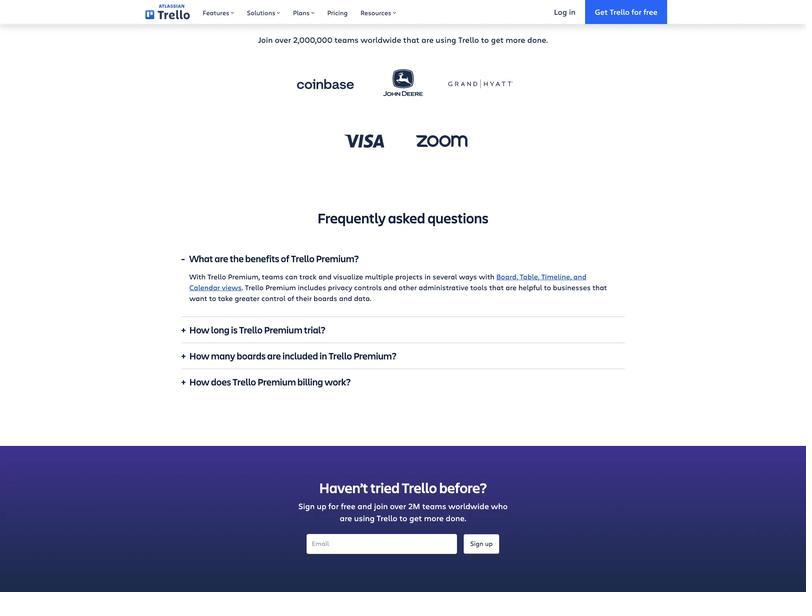 Task type: vqa. For each thing, say whether or not it's contained in the screenshot.
Starred Icon
no



Task type: locate. For each thing, give the bounding box(es) containing it.
0 horizontal spatial more
[[424, 513, 444, 524]]

up inside haven't tried trello before? sign up for free and join over 2m teams worldwide who are using trello to get more done.
[[317, 501, 327, 512]]

teams
[[335, 35, 359, 45], [262, 272, 284, 282], [423, 501, 447, 512]]

pricing
[[328, 8, 348, 17]]

atlassian trello image
[[145, 5, 190, 20]]

and down privacy
[[339, 294, 352, 303]]

controls
[[354, 283, 382, 293]]

premium inside . trello premium includes privacy controls and other administrative tools that are helpful to businesses that want to take greater control of their boards and data.
[[266, 283, 296, 293]]

0 horizontal spatial boards
[[237, 350, 266, 363]]

worldwide down the resources
[[361, 35, 402, 45]]

1 + from the top
[[181, 324, 186, 337]]

privacy
[[328, 283, 353, 293]]

0 horizontal spatial done.
[[446, 513, 467, 524]]

0 vertical spatial how
[[189, 324, 210, 337]]

0 horizontal spatial over
[[275, 35, 291, 45]]

teams down 'pricing'
[[335, 35, 359, 45]]

several
[[433, 272, 457, 282]]

more
[[506, 35, 526, 45], [424, 513, 444, 524]]

0 horizontal spatial for
[[329, 501, 339, 512]]

1 horizontal spatial more
[[506, 35, 526, 45]]

2 how from the top
[[189, 350, 210, 363]]

1 vertical spatial worldwide
[[449, 501, 489, 512]]

boards down includes at the left
[[314, 294, 338, 303]]

1 vertical spatial in
[[425, 272, 431, 282]]

1 horizontal spatial that
[[490, 283, 504, 293]]

1 vertical spatial done.
[[446, 513, 467, 524]]

worldwide inside haven't tried trello before? sign up for free and join over 2m teams worldwide who are using trello to get more done.
[[449, 501, 489, 512]]

1 horizontal spatial using
[[436, 35, 457, 45]]

0 vertical spatial up
[[317, 501, 327, 512]]

and left join
[[358, 501, 372, 512]]

over right the join
[[275, 35, 291, 45]]

worldwide down before?
[[449, 501, 489, 512]]

0 vertical spatial sign
[[299, 501, 315, 512]]

of left their
[[288, 294, 294, 303]]

john deere logo image
[[371, 62, 436, 106]]

+ left does
[[181, 376, 186, 389]]

1 horizontal spatial teams
[[335, 35, 359, 45]]

sign inside 'button'
[[471, 540, 484, 548]]

boards
[[314, 294, 338, 303], [237, 350, 266, 363]]

get trello for free link
[[586, 0, 668, 24]]

other
[[399, 283, 417, 293]]

done. down 'log in' link
[[528, 35, 548, 45]]

trello inside . trello premium includes privacy controls and other administrative tools that are helpful to businesses that want to take greater control of their boards and data.
[[245, 283, 264, 293]]

are inside haven't tried trello before? sign up for free and join over 2m teams worldwide who are using trello to get more done.
[[340, 513, 352, 524]]

+
[[181, 324, 186, 337], [181, 350, 186, 363], [181, 376, 186, 389]]

want
[[189, 294, 207, 303]]

in left several
[[425, 272, 431, 282]]

0 vertical spatial premium
[[266, 283, 296, 293]]

2 vertical spatial +
[[181, 376, 186, 389]]

over
[[275, 35, 291, 45], [390, 501, 407, 512]]

in right log
[[569, 7, 576, 17]]

+ how long is trello premium trial?
[[181, 324, 326, 337]]

1 vertical spatial over
[[390, 501, 407, 512]]

and inside board, table, timeline, and calendar views
[[574, 272, 587, 282]]

frequently asked questions
[[318, 208, 489, 228]]

get
[[595, 7, 608, 17]]

boards down + how long is trello premium trial?
[[237, 350, 266, 363]]

premium,
[[228, 272, 260, 282]]

+ for + how many boards are included in trello premium?
[[181, 350, 186, 363]]

2 horizontal spatial that
[[593, 283, 608, 293]]

features button
[[196, 0, 241, 24]]

0 horizontal spatial using
[[354, 513, 375, 524]]

in right included
[[320, 350, 327, 363]]

included
[[283, 350, 318, 363]]

who
[[491, 501, 508, 512]]

sign
[[299, 501, 315, 512], [471, 540, 484, 548]]

coinbase logo image
[[293, 68, 358, 100]]

for right get
[[632, 7, 642, 17]]

premium up the control
[[266, 283, 296, 293]]

1 horizontal spatial done.
[[528, 35, 548, 45]]

for down haven't
[[329, 501, 339, 512]]

trello
[[610, 7, 630, 17], [459, 35, 479, 45], [291, 252, 315, 265], [208, 272, 226, 282], [245, 283, 264, 293], [239, 324, 263, 337], [329, 350, 352, 363], [233, 376, 256, 389], [402, 478, 437, 498], [377, 513, 398, 524]]

plans
[[293, 8, 310, 17]]

their
[[296, 294, 312, 303]]

how left many
[[189, 350, 210, 363]]

features
[[203, 8, 230, 17]]

up down haven't
[[317, 501, 327, 512]]

2 horizontal spatial teams
[[423, 501, 447, 512]]

1 how from the top
[[189, 324, 210, 337]]

timeline,
[[542, 272, 572, 282]]

0 horizontal spatial up
[[317, 501, 327, 512]]

2 horizontal spatial in
[[569, 7, 576, 17]]

and up businesses
[[574, 272, 587, 282]]

2 + from the top
[[181, 350, 186, 363]]

1 horizontal spatial over
[[390, 501, 407, 512]]

0 vertical spatial in
[[569, 7, 576, 17]]

2 vertical spatial how
[[189, 376, 210, 389]]

for inside haven't tried trello before? sign up for free and join over 2m teams worldwide who are using trello to get more done.
[[329, 501, 339, 512]]

how left does
[[189, 376, 210, 389]]

premium?
[[316, 252, 359, 265], [354, 350, 397, 363]]

1 vertical spatial how
[[189, 350, 210, 363]]

1 vertical spatial premium
[[264, 324, 303, 337]]

1 horizontal spatial worldwide
[[449, 501, 489, 512]]

for
[[632, 7, 642, 17], [329, 501, 339, 512]]

0 vertical spatial +
[[181, 324, 186, 337]]

worldwide
[[361, 35, 402, 45], [449, 501, 489, 512]]

1 vertical spatial more
[[424, 513, 444, 524]]

work?
[[325, 376, 351, 389]]

grand hyatt logo image
[[449, 68, 514, 100]]

1 vertical spatial teams
[[262, 272, 284, 282]]

zoom logo image
[[410, 125, 475, 157]]

to
[[481, 35, 489, 45], [544, 283, 552, 293], [209, 294, 216, 303], [400, 513, 408, 524]]

0 vertical spatial boards
[[314, 294, 338, 303]]

up down the who
[[485, 540, 493, 548]]

what are the benefits of trello premium?
[[189, 252, 359, 265]]

get inside haven't tried trello before? sign up for free and join over 2m teams worldwide who are using trello to get more done.
[[410, 513, 422, 524]]

tried
[[371, 478, 400, 498]]

1 vertical spatial get
[[410, 513, 422, 524]]

1 vertical spatial up
[[485, 540, 493, 548]]

premium up + how many boards are included in trello premium?
[[264, 324, 303, 337]]

haven't tried trello before? sign up for free and join over 2m teams worldwide who are using trello to get more done.
[[299, 478, 508, 524]]

1 vertical spatial +
[[181, 350, 186, 363]]

0 horizontal spatial teams
[[262, 272, 284, 282]]

0 vertical spatial free
[[644, 7, 658, 17]]

how for how long is trello premium trial?
[[189, 324, 210, 337]]

multiple
[[365, 272, 394, 282]]

visa logo image
[[332, 125, 397, 157]]

join over 2,000,000 teams worldwide that are using trello to get more done.
[[258, 35, 548, 45]]

greater
[[235, 294, 260, 303]]

0 horizontal spatial free
[[341, 501, 356, 512]]

1 vertical spatial for
[[329, 501, 339, 512]]

up
[[317, 501, 327, 512], [485, 540, 493, 548]]

+ for + how long is trello premium trial?
[[181, 324, 186, 337]]

1 vertical spatial boards
[[237, 350, 266, 363]]

teams for can
[[262, 272, 284, 282]]

0 vertical spatial for
[[632, 7, 642, 17]]

visualize
[[334, 272, 363, 282]]

of up can
[[281, 252, 290, 265]]

0 vertical spatial teams
[[335, 35, 359, 45]]

how left long
[[189, 324, 210, 337]]

teams right 2m
[[423, 501, 447, 512]]

administrative
[[419, 283, 469, 293]]

calendar
[[189, 283, 220, 293]]

+ left long
[[181, 324, 186, 337]]

premium down + how many boards are included in trello premium?
[[258, 376, 296, 389]]

join
[[258, 35, 273, 45]]

how
[[189, 324, 210, 337], [189, 350, 210, 363], [189, 376, 210, 389]]

1 horizontal spatial up
[[485, 540, 493, 548]]

table,
[[520, 272, 540, 282]]

that
[[404, 35, 420, 45], [490, 283, 504, 293], [593, 283, 608, 293]]

3 how from the top
[[189, 376, 210, 389]]

before?
[[440, 478, 487, 498]]

0 vertical spatial premium?
[[316, 252, 359, 265]]

0 vertical spatial done.
[[528, 35, 548, 45]]

pricing link
[[321, 0, 354, 24]]

1 horizontal spatial sign
[[471, 540, 484, 548]]

and
[[319, 272, 332, 282], [574, 272, 587, 282], [384, 283, 397, 293], [339, 294, 352, 303], [358, 501, 372, 512]]

0 horizontal spatial sign
[[299, 501, 315, 512]]

0 horizontal spatial get
[[410, 513, 422, 524]]

long
[[211, 324, 230, 337]]

0 vertical spatial using
[[436, 35, 457, 45]]

1 vertical spatial sign
[[471, 540, 484, 548]]

over left 2m
[[390, 501, 407, 512]]

3 + from the top
[[181, 376, 186, 389]]

1 vertical spatial using
[[354, 513, 375, 524]]

and inside haven't tried trello before? sign up for free and join over 2m teams worldwide who are using trello to get more done.
[[358, 501, 372, 512]]

+ left many
[[181, 350, 186, 363]]

teams down what are the benefits of trello premium? at left top
[[262, 272, 284, 282]]

in
[[569, 7, 576, 17], [425, 272, 431, 282], [320, 350, 327, 363]]

boards inside . trello premium includes privacy controls and other administrative tools that are helpful to businesses that want to take greater control of their boards and data.
[[314, 294, 338, 303]]

done. down before?
[[446, 513, 467, 524]]

businesses
[[553, 283, 591, 293]]

0 horizontal spatial in
[[320, 350, 327, 363]]

trial?
[[304, 324, 326, 337]]

0 vertical spatial get
[[491, 35, 504, 45]]

0 horizontal spatial that
[[404, 35, 420, 45]]

1 horizontal spatial boards
[[314, 294, 338, 303]]

sign inside haven't tried trello before? sign up for free and join over 2m teams worldwide who are using trello to get more done.
[[299, 501, 315, 512]]

using
[[436, 35, 457, 45], [354, 513, 375, 524]]

1 horizontal spatial get
[[491, 35, 504, 45]]

0 vertical spatial more
[[506, 35, 526, 45]]

2 vertical spatial teams
[[423, 501, 447, 512]]

using inside haven't tried trello before? sign up for free and join over 2m teams worldwide who are using trello to get more done.
[[354, 513, 375, 524]]

helpful
[[519, 283, 543, 293]]

many
[[211, 350, 235, 363]]

done.
[[528, 35, 548, 45], [446, 513, 467, 524]]

board, table, timeline, and calendar views
[[189, 272, 587, 293]]

premium
[[266, 283, 296, 293], [264, 324, 303, 337], [258, 376, 296, 389]]

1 vertical spatial free
[[341, 501, 356, 512]]

are
[[422, 35, 434, 45], [215, 252, 228, 265], [506, 283, 517, 293], [267, 350, 281, 363], [340, 513, 352, 524]]

sign up
[[471, 540, 493, 548]]

0 horizontal spatial worldwide
[[361, 35, 402, 45]]

0 vertical spatial of
[[281, 252, 290, 265]]

. trello premium includes privacy controls and other administrative tools that are helpful to businesses that want to take greater control of their boards and data.
[[189, 283, 608, 303]]

1 vertical spatial of
[[288, 294, 294, 303]]



Task type: describe. For each thing, give the bounding box(es) containing it.
done. inside haven't tried trello before? sign up for free and join over 2m teams worldwide who are using trello to get more done.
[[446, 513, 467, 524]]

more inside haven't tried trello before? sign up for free and join over 2m teams worldwide who are using trello to get more done.
[[424, 513, 444, 524]]

resources button
[[354, 0, 403, 24]]

0 vertical spatial over
[[275, 35, 291, 45]]

take
[[218, 294, 233, 303]]

includes
[[298, 283, 326, 293]]

what
[[189, 252, 213, 265]]

up inside sign up 'button'
[[485, 540, 493, 548]]

teams inside haven't tried trello before? sign up for free and join over 2m teams worldwide who are using trello to get more done.
[[423, 501, 447, 512]]

of inside . trello premium includes privacy controls and other administrative tools that are helpful to businesses that want to take greater control of their boards and data.
[[288, 294, 294, 303]]

get trello for free
[[595, 7, 658, 17]]

1 horizontal spatial for
[[632, 7, 642, 17]]

data.
[[354, 294, 372, 303]]

2m
[[409, 501, 421, 512]]

-
[[181, 252, 185, 265]]

benefits
[[245, 252, 280, 265]]

+ how does trello premium billing work?
[[181, 376, 351, 389]]

and up includes at the left
[[319, 272, 332, 282]]

2 vertical spatial premium
[[258, 376, 296, 389]]

with
[[479, 272, 495, 282]]

to inside haven't tried trello before? sign up for free and join over 2m teams worldwide who are using trello to get more done.
[[400, 513, 408, 524]]

log in link
[[545, 0, 586, 24]]

1 vertical spatial premium?
[[354, 350, 397, 363]]

solutions button
[[241, 0, 287, 24]]

1 horizontal spatial in
[[425, 272, 431, 282]]

questions
[[428, 208, 489, 228]]

.
[[242, 283, 243, 293]]

2 vertical spatial in
[[320, 350, 327, 363]]

control
[[262, 294, 286, 303]]

1 horizontal spatial free
[[644, 7, 658, 17]]

sign up button
[[464, 534, 500, 554]]

does
[[211, 376, 231, 389]]

projects
[[396, 272, 423, 282]]

is
[[231, 324, 238, 337]]

can
[[286, 272, 298, 282]]

resources
[[361, 8, 392, 17]]

2,000,000
[[293, 35, 333, 45]]

log
[[555, 7, 568, 17]]

over inside haven't tried trello before? sign up for free and join over 2m teams worldwide who are using trello to get more done.
[[390, 501, 407, 512]]

the
[[230, 252, 244, 265]]

views
[[222, 283, 242, 293]]

solutions
[[247, 8, 276, 17]]

tools
[[471, 283, 488, 293]]

log in
[[555, 7, 576, 17]]

plans button
[[287, 0, 321, 24]]

0 vertical spatial worldwide
[[361, 35, 402, 45]]

Email email field
[[307, 534, 457, 554]]

board,
[[497, 272, 518, 282]]

and down multiple on the top of page
[[384, 283, 397, 293]]

asked
[[388, 208, 426, 228]]

how for how many boards are included in trello premium?
[[189, 350, 210, 363]]

frequently
[[318, 208, 386, 228]]

haven't
[[319, 478, 368, 498]]

join
[[374, 501, 388, 512]]

track
[[300, 272, 317, 282]]

billing
[[298, 376, 323, 389]]

+ how many boards are included in trello premium?
[[181, 350, 397, 363]]

+ for + how does trello premium billing work?
[[181, 376, 186, 389]]

are inside . trello premium includes privacy controls and other administrative tools that are helpful to businesses that want to take greater control of their boards and data.
[[506, 283, 517, 293]]

teams for worldwide
[[335, 35, 359, 45]]

with
[[189, 272, 206, 282]]

ways
[[459, 272, 477, 282]]

with trello premium, teams can track and visualize multiple projects in several ways with
[[189, 272, 497, 282]]

free inside haven't tried trello before? sign up for free and join over 2m teams worldwide who are using trello to get more done.
[[341, 501, 356, 512]]

board, table, timeline, and calendar views link
[[189, 272, 587, 293]]

how for how does trello premium billing work?
[[189, 376, 210, 389]]



